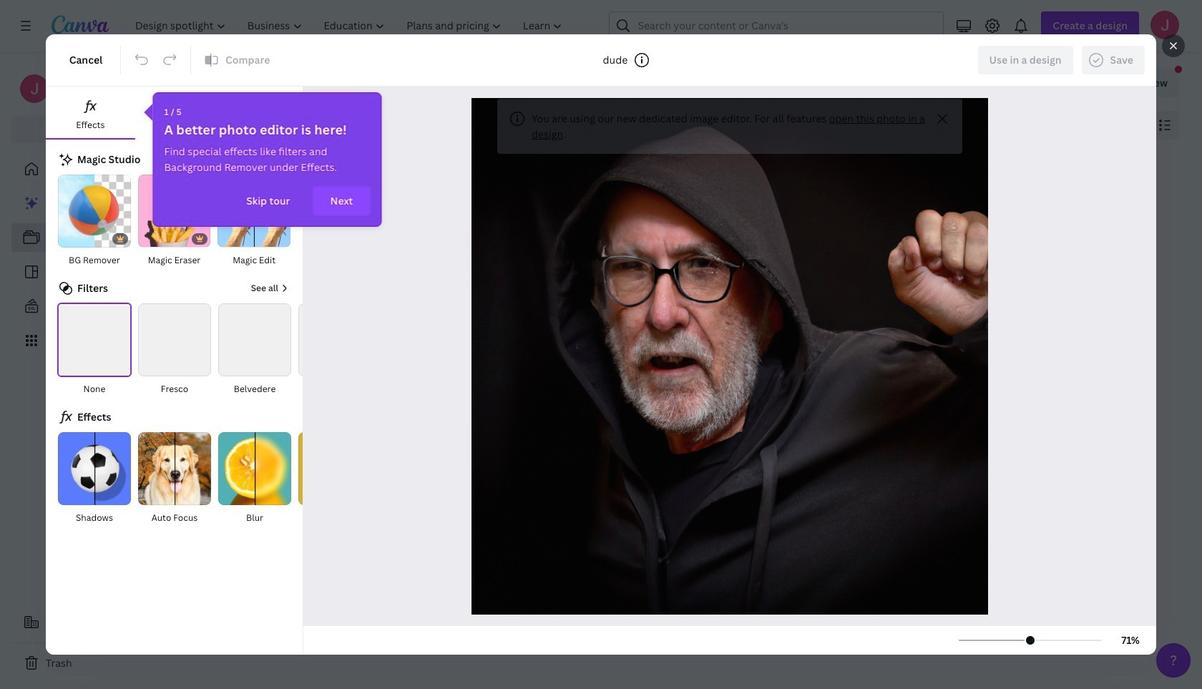 Task type: vqa. For each thing, say whether or not it's contained in the screenshot.
the rightmost "group"
yes



Task type: describe. For each thing, give the bounding box(es) containing it.
1 group from the left
[[195, 214, 347, 367]]

top level navigation element
[[126, 11, 575, 40]]



Task type: locate. For each thing, give the bounding box(es) containing it.
1 horizontal spatial group
[[361, 214, 514, 367]]

group
[[195, 214, 347, 367], [361, 214, 514, 367]]

list
[[11, 189, 186, 355]]

None search field
[[610, 11, 945, 40]]

2 group from the left
[[361, 214, 514, 367]]

0 horizontal spatial group
[[195, 214, 347, 367]]



